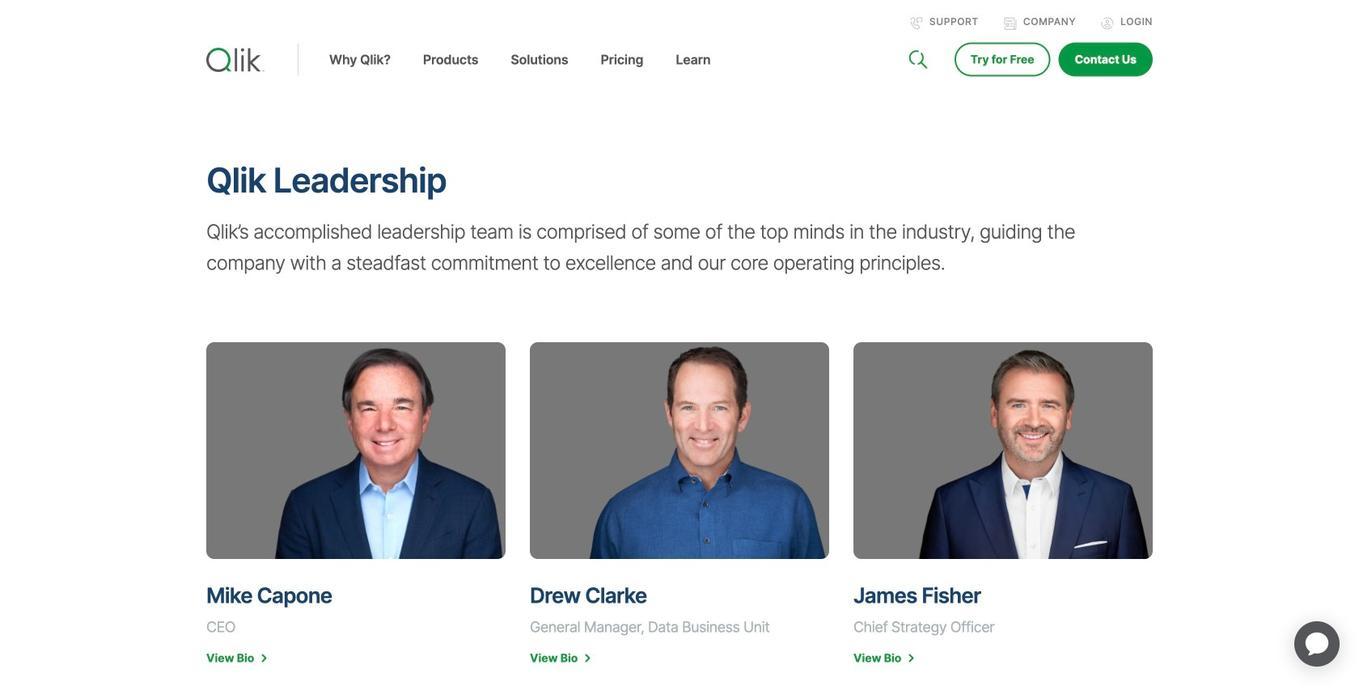 Task type: describe. For each thing, give the bounding box(es) containing it.
qlik leadership team: mike capone - ceo image
[[206, 343, 506, 559]]

qlik leadership team: drew clarke - general manager, data business unit image
[[530, 343, 830, 559]]

support image
[[910, 17, 923, 30]]

qlik leadership team: james fisher - chief strategy officer image
[[854, 343, 1153, 559]]



Task type: locate. For each thing, give the bounding box(es) containing it.
login image
[[1102, 17, 1115, 30]]

company image
[[1004, 17, 1017, 30]]

application
[[1275, 602, 1360, 686]]

qlik image
[[206, 48, 265, 72]]



Task type: vqa. For each thing, say whether or not it's contained in the screenshot.
Support icon
yes



